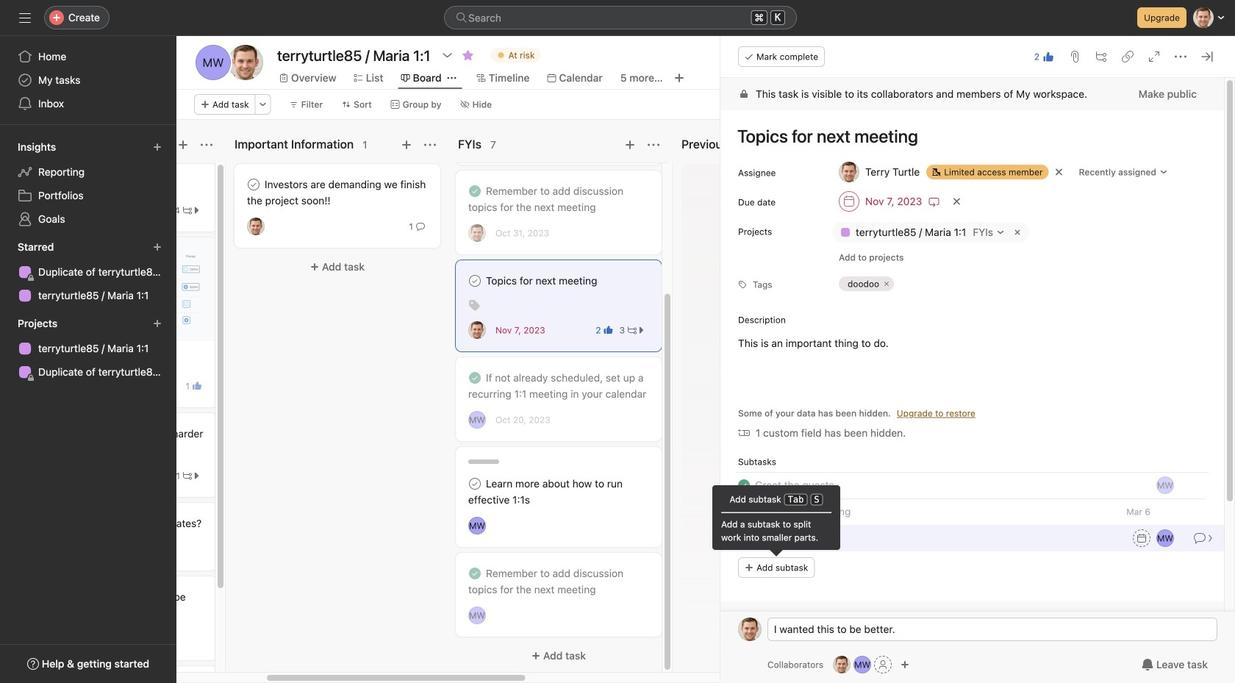 Task type: locate. For each thing, give the bounding box(es) containing it.
0 vertical spatial completed checkbox
[[736, 477, 753, 494]]

more actions for this task image
[[1175, 51, 1187, 63]]

1 like. you liked this task image
[[193, 382, 202, 391]]

0 vertical spatial mark complete image
[[245, 176, 263, 193]]

1 vertical spatial task name text field
[[755, 504, 851, 520]]

2 more section actions image from the left
[[648, 139, 660, 151]]

completed image
[[736, 503, 753, 521], [466, 565, 484, 583]]

add or remove collaborators image
[[854, 656, 872, 674], [901, 661, 910, 669]]

None text field
[[274, 42, 434, 68]]

None field
[[444, 6, 797, 29]]

Completed checkbox
[[736, 477, 753, 494], [736, 503, 753, 521]]

Mark complete checkbox
[[736, 530, 753, 547]]

0 vertical spatial completed checkbox
[[466, 182, 484, 200]]

1 completed checkbox from the top
[[466, 182, 484, 200]]

task name text field for second completed checkbox from the top
[[755, 504, 851, 520]]

Task Name text field
[[728, 119, 1207, 153], [755, 504, 851, 520], [755, 530, 816, 547]]

task name text field down task name text box
[[755, 504, 851, 520]]

0 horizontal spatial mark complete image
[[245, 176, 263, 193]]

topics for next meeting dialog
[[721, 36, 1236, 683]]

list item
[[721, 472, 1225, 499], [721, 499, 1225, 525], [721, 525, 1225, 552]]

more section actions image
[[201, 139, 213, 151], [648, 139, 660, 151]]

add task image
[[177, 139, 189, 151], [624, 139, 636, 151]]

add task image
[[401, 139, 413, 151]]

clear due date image
[[953, 197, 962, 206]]

1 horizontal spatial more section actions image
[[648, 139, 660, 151]]

2 vertical spatial completed checkbox
[[466, 565, 484, 583]]

1 completed checkbox from the top
[[736, 477, 753, 494]]

1 horizontal spatial add task image
[[624, 139, 636, 151]]

2 add task image from the left
[[624, 139, 636, 151]]

1 list item from the top
[[721, 472, 1225, 499]]

0 vertical spatial mark complete image
[[466, 272, 484, 290]]

1 vertical spatial completed checkbox
[[466, 369, 484, 387]]

1 vertical spatial completed image
[[466, 565, 484, 583]]

0 vertical spatial completed image
[[466, 182, 484, 200]]

1 add task image from the left
[[177, 139, 189, 151]]

more section actions image
[[424, 139, 436, 151]]

task name text field for mark complete option
[[755, 530, 816, 547]]

new insights image
[[153, 143, 162, 152]]

full screen image
[[1149, 51, 1161, 63]]

2 vertical spatial task name text field
[[755, 530, 816, 547]]

1 horizontal spatial 2 likes. you liked this task image
[[1043, 51, 1055, 63]]

copy task link image
[[1122, 51, 1134, 63]]

main content inside topics for next meeting dialog
[[721, 78, 1225, 683]]

Mark complete checkbox
[[245, 176, 263, 193], [466, 272, 484, 290], [466, 475, 484, 493]]

1 vertical spatial mark complete image
[[736, 530, 753, 547]]

completed checkbox left task name text box
[[736, 477, 753, 494]]

tooltip
[[713, 485, 841, 555]]

1 horizontal spatial add or remove collaborators image
[[901, 661, 910, 669]]

task name text field right mark complete option
[[755, 530, 816, 547]]

close details image
[[1202, 51, 1214, 63]]

Completed checkbox
[[466, 182, 484, 200], [466, 369, 484, 387], [466, 565, 484, 583]]

main content
[[721, 78, 1225, 683]]

1 horizontal spatial mark complete image
[[466, 475, 484, 493]]

starred element
[[0, 234, 177, 310]]

0 horizontal spatial more section actions image
[[201, 139, 213, 151]]

0 horizontal spatial 2 likes. you liked this task image
[[604, 326, 613, 335]]

0 vertical spatial task name text field
[[728, 119, 1207, 153]]

mark complete image
[[466, 272, 484, 290], [736, 530, 753, 547]]

1 comment image
[[416, 222, 425, 231]]

completed image
[[466, 182, 484, 200], [466, 369, 484, 387], [736, 477, 753, 494]]

mark complete image
[[245, 176, 263, 193], [466, 475, 484, 493]]

1 vertical spatial mark complete image
[[466, 475, 484, 493]]

2 completed checkbox from the top
[[466, 369, 484, 387]]

remove image
[[883, 280, 892, 288]]

completed checkbox up mark complete option
[[736, 503, 753, 521]]

toggle assignee popover image
[[247, 218, 265, 235], [469, 517, 486, 535], [1157, 530, 1175, 547]]

0 vertical spatial 2 likes. you liked this task image
[[1043, 51, 1055, 63]]

0 horizontal spatial mark complete image
[[466, 272, 484, 290]]

task name text field up clear due date icon
[[728, 119, 1207, 153]]

2 likes. you liked this task image
[[1043, 51, 1055, 63], [604, 326, 613, 335]]

toggle assignee popover image
[[469, 224, 486, 242], [469, 321, 486, 339], [469, 411, 486, 429], [1157, 477, 1175, 494], [469, 607, 486, 624]]

0 horizontal spatial add task image
[[177, 139, 189, 151]]

1 vertical spatial completed checkbox
[[736, 503, 753, 521]]

1 vertical spatial 2 likes. you liked this task image
[[604, 326, 613, 335]]

1 horizontal spatial completed image
[[736, 503, 753, 521]]



Task type: vqa. For each thing, say whether or not it's contained in the screenshot.
Goals
no



Task type: describe. For each thing, give the bounding box(es) containing it.
remove image
[[1012, 227, 1024, 238]]

0 vertical spatial completed image
[[736, 503, 753, 521]]

0 horizontal spatial toggle assignee popover image
[[247, 218, 265, 235]]

Search tasks, projects, and more text field
[[444, 6, 797, 29]]

add or remove collaborators image
[[833, 656, 851, 674]]

0 vertical spatial mark complete checkbox
[[245, 176, 263, 193]]

3 completed checkbox from the top
[[466, 565, 484, 583]]

2 list item from the top
[[721, 499, 1225, 525]]

tab actions image
[[448, 74, 457, 82]]

add tab image
[[674, 72, 685, 84]]

0 horizontal spatial add or remove collaborators image
[[854, 656, 872, 674]]

1 vertical spatial completed image
[[466, 369, 484, 387]]

2 horizontal spatial toggle assignee popover image
[[1157, 530, 1175, 547]]

insights element
[[0, 134, 177, 234]]

hide sidebar image
[[19, 12, 31, 24]]

show options image
[[442, 49, 453, 61]]

remove from starred image
[[462, 49, 474, 61]]

1 vertical spatial mark complete checkbox
[[466, 272, 484, 290]]

attachments: add a file to this task, topics for next meeting image
[[1069, 51, 1081, 63]]

2 completed checkbox from the top
[[736, 503, 753, 521]]

2 vertical spatial completed image
[[736, 477, 753, 494]]

0 horizontal spatial completed image
[[466, 565, 484, 583]]

more actions image
[[259, 100, 267, 109]]

open user profile image
[[738, 618, 762, 641]]

1 horizontal spatial toggle assignee popover image
[[469, 517, 486, 535]]

remove assignee image
[[1055, 168, 1064, 177]]

projects element
[[0, 310, 177, 387]]

mark complete image for bottom mark complete checkbox
[[466, 475, 484, 493]]

1 more section actions image from the left
[[201, 139, 213, 151]]

2 vertical spatial mark complete checkbox
[[466, 475, 484, 493]]

Task Name text field
[[755, 477, 835, 494]]

mark complete image for top mark complete checkbox
[[245, 176, 263, 193]]

1 horizontal spatial mark complete image
[[736, 530, 753, 547]]

global element
[[0, 36, 177, 124]]

3 list item from the top
[[721, 525, 1225, 552]]

add subtask image
[[1096, 51, 1108, 63]]



